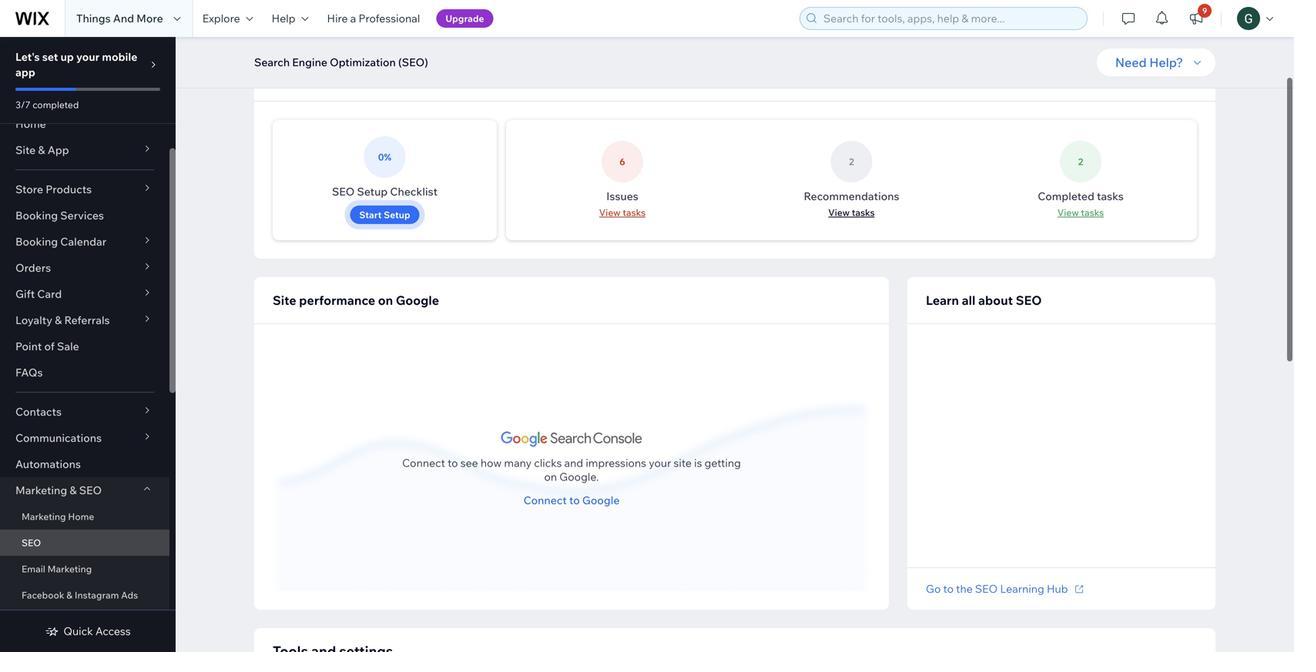 Task type: vqa. For each thing, say whether or not it's contained in the screenshot.
Tags 'button'
no



Task type: locate. For each thing, give the bounding box(es) containing it.
and
[[113, 12, 134, 25]]

need help?
[[1116, 55, 1183, 70]]

2 view tasks button from the left
[[829, 206, 875, 220]]

0 vertical spatial site
[[15, 143, 36, 157]]

1 horizontal spatial 2
[[1078, 156, 1084, 168]]

the
[[956, 582, 973, 596]]

and inside seo assistant fix current issues and follow recommendations to improve this site's performance in search results.
[[397, 73, 416, 87]]

seo link
[[0, 530, 170, 556]]

view tasks button for completed
[[1058, 206, 1104, 220]]

0 horizontal spatial google
[[396, 293, 439, 308]]

1 horizontal spatial and
[[564, 456, 583, 470]]

more
[[136, 12, 163, 25]]

seo right about
[[1016, 293, 1042, 308]]

site inside heading
[[273, 293, 296, 308]]

marketing inside "dropdown button"
[[15, 484, 67, 497]]

all for tasks
[[1158, 64, 1169, 77]]

1 horizontal spatial site
[[273, 293, 296, 308]]

getting
[[705, 456, 741, 470]]

to right go
[[943, 582, 954, 596]]

site inside dropdown button
[[15, 143, 36, 157]]

and inside "connect to see how many clicks and impressions your site is getting on google."
[[564, 456, 583, 470]]

2 for tasks
[[1078, 156, 1084, 168]]

completed tasks view tasks
[[1038, 190, 1124, 218]]

view inside recommendations view tasks
[[829, 207, 850, 218]]

0 vertical spatial on
[[378, 293, 393, 308]]

all for about
[[962, 293, 976, 308]]

booking down store
[[15, 209, 58, 222]]

quick access button
[[45, 625, 131, 639]]

services
[[60, 209, 104, 222]]

tasks inside button
[[1171, 64, 1197, 77]]

& right 'facebook'
[[66, 590, 73, 601]]

1 horizontal spatial all
[[1158, 64, 1169, 77]]

1 vertical spatial and
[[564, 456, 583, 470]]

on
[[378, 293, 393, 308], [544, 470, 557, 484]]

0 horizontal spatial your
[[76, 50, 100, 64]]

google inside button
[[582, 494, 620, 507]]

view tasks button down completed
[[1058, 206, 1104, 220]]

let's set up your mobile app
[[15, 50, 137, 79]]

marketing down the automations
[[15, 484, 67, 497]]

1 vertical spatial connect
[[524, 494, 567, 507]]

card
[[37, 287, 62, 301]]

help?
[[1150, 55, 1183, 70]]

search
[[729, 73, 762, 87]]

0 vertical spatial performance
[[650, 73, 715, 87]]

0 horizontal spatial all
[[962, 293, 976, 308]]

marketing for marketing & seo
[[15, 484, 67, 497]]

0 vertical spatial connect
[[402, 456, 445, 470]]

site performance on google heading
[[273, 291, 439, 310]]

results.
[[764, 73, 801, 87]]

6
[[620, 156, 625, 168]]

to inside connect to google button
[[569, 494, 580, 507]]

connect
[[402, 456, 445, 470], [524, 494, 567, 507]]

1 horizontal spatial your
[[649, 456, 671, 470]]

3/7
[[15, 99, 30, 111]]

1 horizontal spatial view tasks button
[[829, 206, 875, 220]]

all inside button
[[1158, 64, 1169, 77]]

site for site performance on google
[[273, 293, 296, 308]]

0 vertical spatial marketing
[[15, 484, 67, 497]]

need
[[1116, 55, 1147, 70]]

1 vertical spatial marketing
[[22, 511, 66, 523]]

connect inside "connect to see how many clicks and impressions your site is getting on google."
[[402, 456, 445, 470]]

performance inside heading
[[299, 293, 375, 308]]

checklist
[[390, 185, 438, 198]]

connect to google button
[[524, 494, 620, 508]]

your right up
[[76, 50, 100, 64]]

to down "google."
[[569, 494, 580, 507]]

booking for booking calendar
[[15, 235, 58, 248]]

setup up start
[[357, 185, 388, 198]]

marketing inside 'link'
[[22, 511, 66, 523]]

seo setup checklist
[[332, 185, 438, 198]]

setup for seo
[[357, 185, 388, 198]]

many
[[504, 456, 532, 470]]

0 horizontal spatial on
[[378, 293, 393, 308]]

go
[[926, 582, 941, 596]]

& inside popup button
[[55, 314, 62, 327]]

about
[[979, 293, 1013, 308]]

a
[[350, 12, 356, 25]]

0 horizontal spatial 2
[[849, 156, 854, 168]]

mobile
[[102, 50, 137, 64]]

site & app
[[15, 143, 69, 157]]

issues
[[364, 73, 395, 87]]

1 vertical spatial booking
[[15, 235, 58, 248]]

connect for connect to google
[[524, 494, 567, 507]]

site for site & app
[[15, 143, 36, 157]]

2 for view
[[849, 156, 854, 168]]

email
[[22, 564, 45, 575]]

seo up fix
[[308, 56, 334, 72]]

2 up recommendations
[[849, 156, 854, 168]]

2
[[849, 156, 854, 168], [1078, 156, 1084, 168]]

0 vertical spatial all
[[1158, 64, 1169, 77]]

seo inside "dropdown button"
[[79, 484, 102, 497]]

& right loyalty
[[55, 314, 62, 327]]

how
[[481, 456, 502, 470]]

0 vertical spatial home
[[15, 117, 46, 131]]

connect to see how many clicks and impressions your site is getting on google.
[[402, 456, 741, 484]]

& for site
[[38, 143, 45, 157]]

clicks
[[534, 456, 562, 470]]

& down automations link
[[70, 484, 77, 497]]

quick access
[[63, 625, 131, 638]]

0 horizontal spatial view tasks button
[[599, 206, 646, 220]]

communications
[[15, 431, 102, 445]]

setup for start
[[384, 209, 410, 221]]

& left app
[[38, 143, 45, 157]]

facebook & instagram ads link
[[0, 582, 170, 609]]

to left the improve
[[545, 73, 556, 87]]

up
[[60, 50, 74, 64]]

sale
[[57, 340, 79, 353]]

home inside 'link'
[[68, 511, 94, 523]]

&
[[38, 143, 45, 157], [55, 314, 62, 327], [70, 484, 77, 497], [66, 590, 73, 601]]

to inside "connect to see how many clicks and impressions your site is getting on google."
[[448, 456, 458, 470]]

& inside dropdown button
[[38, 143, 45, 157]]

seo up start setup "button"
[[332, 185, 355, 198]]

view tasks button down issues
[[599, 206, 646, 220]]

marketing up 'facebook & instagram ads'
[[47, 564, 92, 575]]

1 booking from the top
[[15, 209, 58, 222]]

to inside go to the seo learning hub link
[[943, 582, 954, 596]]

marketing down marketing & seo at the bottom left of the page
[[22, 511, 66, 523]]

learning
[[1000, 582, 1045, 596]]

orders
[[15, 261, 51, 275]]

marketing
[[15, 484, 67, 497], [22, 511, 66, 523], [47, 564, 92, 575]]

1 horizontal spatial google
[[582, 494, 620, 507]]

view
[[1130, 64, 1155, 77], [599, 207, 621, 218], [829, 207, 850, 218], [1058, 207, 1079, 218]]

& inside "dropdown button"
[[70, 484, 77, 497]]

tasks inside recommendations view tasks
[[852, 207, 875, 218]]

tasks
[[1171, 64, 1197, 77], [1097, 190, 1124, 203], [623, 207, 646, 218], [852, 207, 875, 218], [1081, 207, 1104, 218]]

seo inside 'heading'
[[1016, 293, 1042, 308]]

home link
[[0, 111, 170, 137]]

1 vertical spatial performance
[[299, 293, 375, 308]]

to
[[545, 73, 556, 87], [448, 456, 458, 470], [569, 494, 580, 507], [943, 582, 954, 596]]

gift card button
[[0, 281, 170, 307]]

point of sale
[[15, 340, 79, 353]]

your left site at the right bottom of the page
[[649, 456, 671, 470]]

explore
[[202, 12, 240, 25]]

booking up orders at the top left
[[15, 235, 58, 248]]

connect down clicks
[[524, 494, 567, 507]]

performance inside seo assistant fix current issues and follow recommendations to improve this site's performance in search results.
[[650, 73, 715, 87]]

2 up completed
[[1078, 156, 1084, 168]]

view all tasks button
[[1130, 64, 1197, 78]]

learn
[[926, 293, 959, 308]]

connect inside button
[[524, 494, 567, 507]]

is
[[694, 456, 702, 470]]

& for loyalty
[[55, 314, 62, 327]]

1 vertical spatial site
[[273, 293, 296, 308]]

view tasks button down recommendations
[[829, 206, 875, 220]]

and down (seo)
[[397, 73, 416, 87]]

1 view tasks button from the left
[[599, 206, 646, 220]]

marketing & seo
[[15, 484, 102, 497]]

loyalty & referrals button
[[0, 307, 170, 334]]

0 vertical spatial booking
[[15, 209, 58, 222]]

1 vertical spatial on
[[544, 470, 557, 484]]

2 2 from the left
[[1078, 156, 1084, 168]]

faqs link
[[0, 360, 170, 386]]

3 view tasks button from the left
[[1058, 206, 1104, 220]]

0 horizontal spatial site
[[15, 143, 36, 157]]

hire a professional link
[[318, 0, 429, 37]]

0 horizontal spatial performance
[[299, 293, 375, 308]]

view tasks button for issues
[[599, 206, 646, 220]]

seo down automations link
[[79, 484, 102, 497]]

1 2 from the left
[[849, 156, 854, 168]]

0 vertical spatial your
[[76, 50, 100, 64]]

booking inside booking services link
[[15, 209, 58, 222]]

booking inside booking calendar popup button
[[15, 235, 58, 248]]

0 vertical spatial and
[[397, 73, 416, 87]]

0 vertical spatial setup
[[357, 185, 388, 198]]

1 vertical spatial home
[[68, 511, 94, 523]]

2 booking from the top
[[15, 235, 58, 248]]

tasks inside issues view tasks
[[623, 207, 646, 218]]

site
[[674, 456, 692, 470]]

1 vertical spatial google
[[582, 494, 620, 507]]

booking
[[15, 209, 58, 222], [15, 235, 58, 248]]

home down 3/7
[[15, 117, 46, 131]]

improve
[[558, 73, 599, 87]]

0 horizontal spatial and
[[397, 73, 416, 87]]

tasks for recommendations view tasks
[[852, 207, 875, 218]]

setup down seo setup checklist
[[384, 209, 410, 221]]

0 horizontal spatial home
[[15, 117, 46, 131]]

all inside 'heading'
[[962, 293, 976, 308]]

recommendations
[[451, 73, 543, 87]]

and
[[397, 73, 416, 87], [564, 456, 583, 470]]

completed
[[33, 99, 79, 111]]

recommendations view tasks
[[804, 190, 900, 218]]

and up "google."
[[564, 456, 583, 470]]

to left see
[[448, 456, 458, 470]]

1 vertical spatial all
[[962, 293, 976, 308]]

your
[[76, 50, 100, 64], [649, 456, 671, 470]]

0 horizontal spatial connect
[[402, 456, 445, 470]]

home
[[15, 117, 46, 131], [68, 511, 94, 523]]

seo
[[308, 56, 334, 72], [332, 185, 355, 198], [1016, 293, 1042, 308], [79, 484, 102, 497], [22, 537, 41, 549], [975, 582, 998, 596]]

home down the marketing & seo "dropdown button"
[[68, 511, 94, 523]]

1 vertical spatial your
[[649, 456, 671, 470]]

things
[[76, 12, 111, 25]]

1 horizontal spatial connect
[[524, 494, 567, 507]]

Search for tools, apps, help & more... field
[[819, 8, 1083, 29]]

1 horizontal spatial performance
[[650, 73, 715, 87]]

current
[[325, 73, 361, 87]]

seo inside seo assistant fix current issues and follow recommendations to improve this site's performance in search results.
[[308, 56, 334, 72]]

0 vertical spatial google
[[396, 293, 439, 308]]

& for facebook
[[66, 590, 73, 601]]

automations link
[[0, 452, 170, 478]]

connect left see
[[402, 456, 445, 470]]

2 horizontal spatial view tasks button
[[1058, 206, 1104, 220]]

booking for booking services
[[15, 209, 58, 222]]

hire
[[327, 12, 348, 25]]

recommendations
[[804, 190, 900, 203]]

setup inside "button"
[[384, 209, 410, 221]]

1 horizontal spatial on
[[544, 470, 557, 484]]

1 horizontal spatial home
[[68, 511, 94, 523]]

connect for connect to see how many clicks and impressions your site is getting on google.
[[402, 456, 445, 470]]

1 vertical spatial setup
[[384, 209, 410, 221]]

your inside let's set up your mobile app
[[76, 50, 100, 64]]



Task type: describe. For each thing, give the bounding box(es) containing it.
connect to google
[[524, 494, 620, 507]]

view inside issues view tasks
[[599, 207, 621, 218]]

booking calendar
[[15, 235, 106, 248]]

quick
[[63, 625, 93, 638]]

store
[[15, 183, 43, 196]]

see
[[461, 456, 478, 470]]

loyalty & referrals
[[15, 314, 110, 327]]

help
[[272, 12, 295, 25]]

orders button
[[0, 255, 170, 281]]

upgrade button
[[436, 9, 494, 28]]

tasks for issues view tasks
[[623, 207, 646, 218]]

app
[[48, 143, 69, 157]]

learn all about seo heading
[[926, 291, 1042, 310]]

booking services
[[15, 209, 104, 222]]

on inside "connect to see how many clicks and impressions your site is getting on google."
[[544, 470, 557, 484]]

seo right the
[[975, 582, 998, 596]]

facebook & instagram ads
[[22, 590, 138, 601]]

0%
[[378, 151, 392, 163]]

communications button
[[0, 425, 170, 452]]

view inside button
[[1130, 64, 1155, 77]]

store products button
[[0, 176, 170, 203]]

& for marketing
[[70, 484, 77, 497]]

search engine optimization (seo)
[[254, 55, 428, 69]]

let's
[[15, 50, 40, 64]]

google.
[[560, 470, 599, 484]]

assistant
[[337, 56, 393, 72]]

faqs
[[15, 366, 43, 379]]

this
[[602, 73, 620, 87]]

contacts
[[15, 405, 62, 419]]

(seo)
[[398, 55, 428, 69]]

sidebar element
[[0, 37, 176, 653]]

go to the seo learning hub link
[[926, 582, 1087, 596]]

google inside heading
[[396, 293, 439, 308]]

point of sale link
[[0, 334, 170, 360]]

2 vertical spatial marketing
[[47, 564, 92, 575]]

learn all about seo
[[926, 293, 1042, 308]]

start setup
[[359, 209, 410, 221]]

on inside heading
[[378, 293, 393, 308]]

9 button
[[1180, 0, 1214, 37]]

professional
[[359, 12, 420, 25]]

view tasks button for recommendations
[[829, 206, 875, 220]]

view inside completed tasks view tasks
[[1058, 207, 1079, 218]]

seo up the email
[[22, 537, 41, 549]]

tasks for view all tasks
[[1171, 64, 1197, 77]]

your inside "connect to see how many clicks and impressions your site is getting on google."
[[649, 456, 671, 470]]

to for connect to see how many clicks and impressions your site is getting on google.
[[448, 456, 458, 470]]

hub
[[1047, 582, 1068, 596]]

instagram
[[75, 590, 119, 601]]

issues view tasks
[[599, 190, 646, 218]]

loyalty
[[15, 314, 52, 327]]

contacts button
[[0, 399, 170, 425]]

to for go to the seo learning hub
[[943, 582, 954, 596]]

start setup button
[[350, 206, 420, 224]]

facebook
[[22, 590, 64, 601]]

to for connect to google
[[569, 494, 580, 507]]

referrals
[[64, 314, 110, 327]]

fix
[[308, 73, 322, 87]]

point
[[15, 340, 42, 353]]

products
[[46, 183, 92, 196]]

seo assistant fix current issues and follow recommendations to improve this site's performance in search results.
[[308, 56, 801, 87]]

completed
[[1038, 190, 1095, 203]]

marketing for marketing home
[[22, 511, 66, 523]]

of
[[44, 340, 55, 353]]

in
[[717, 73, 726, 87]]

gift card
[[15, 287, 62, 301]]

search
[[254, 55, 290, 69]]

engine
[[292, 55, 327, 69]]

3/7 completed
[[15, 99, 79, 111]]

gift
[[15, 287, 35, 301]]

search engine optimization (seo) button
[[247, 51, 436, 74]]

to inside seo assistant fix current issues and follow recommendations to improve this site's performance in search results.
[[545, 73, 556, 87]]

automations
[[15, 458, 81, 471]]

store products
[[15, 183, 92, 196]]

access
[[95, 625, 131, 638]]

marketing home link
[[0, 504, 170, 530]]

booking services link
[[0, 203, 170, 229]]

start
[[359, 209, 382, 221]]

upgrade
[[446, 13, 484, 24]]

help button
[[262, 0, 318, 37]]

app
[[15, 65, 35, 79]]

things and more
[[76, 12, 163, 25]]



